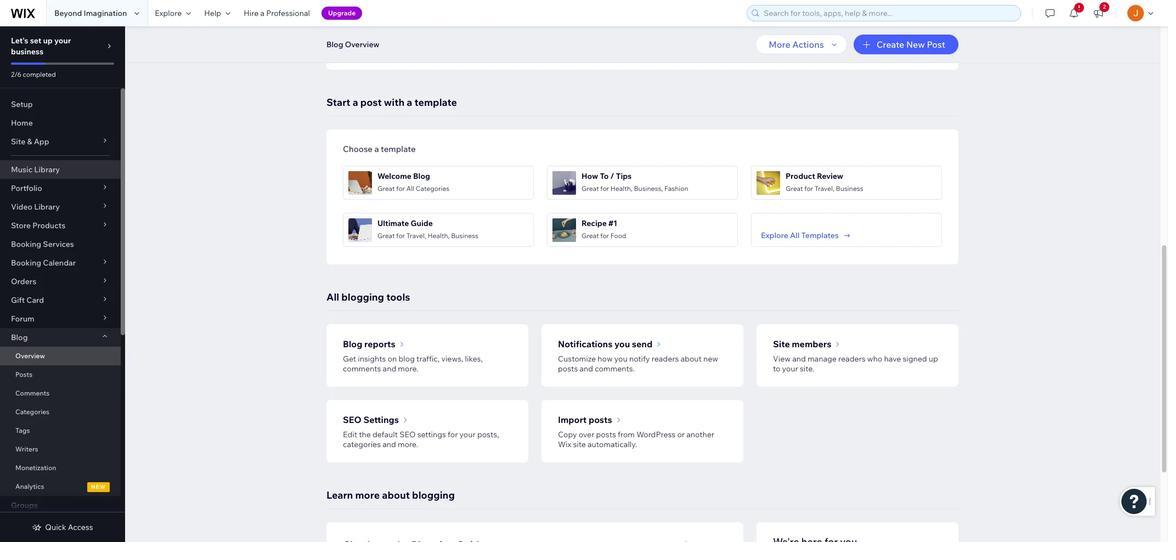 Task type: describe. For each thing, give the bounding box(es) containing it.
travel, for review
[[815, 184, 835, 192]]

hire a professional link
[[237, 0, 317, 26]]

learn more about blogging
[[327, 489, 455, 502]]

1 vertical spatial template
[[381, 144, 416, 154]]

#1
[[609, 218, 618, 228]]

all blogging tools
[[327, 291, 410, 304]]

blog inside welcome blog great for all categories
[[413, 171, 430, 181]]

welcome
[[378, 171, 412, 181]]

get insights on blog traffic, views, likes, comments and more.
[[343, 354, 483, 374]]

booking services
[[11, 239, 74, 249]]

health, inside ultimate guide great for travel, health, business
[[428, 231, 450, 240]]

more actions button
[[756, 35, 848, 54]]

and inside the get insights on blog traffic, views, likes, comments and more.
[[383, 364, 397, 374]]

on
[[388, 354, 397, 364]]

get
[[343, 354, 356, 364]]

create new post
[[877, 39, 946, 50]]

comments link
[[0, 384, 121, 403]]

up inside view and manage readers who have signed up to your site.
[[929, 354, 939, 364]]

up inside let's set up your business
[[43, 36, 53, 46]]

beyond imagination
[[54, 8, 127, 18]]

more
[[769, 39, 791, 50]]

booking calendar
[[11, 258, 76, 268]]

new
[[907, 39, 926, 50]]

categories
[[343, 440, 381, 450]]

home link
[[0, 114, 121, 132]]

quick
[[45, 523, 66, 533]]

great for ultimate guide
[[378, 231, 395, 240]]

overview link
[[0, 347, 121, 366]]

gift card button
[[0, 291, 121, 310]]

more
[[355, 489, 380, 502]]

for for ultimate guide
[[397, 231, 405, 240]]

settings
[[418, 430, 446, 440]]

for for recipe #1
[[601, 231, 610, 240]]

tools
[[387, 291, 410, 304]]

blog for blog reports
[[343, 339, 363, 350]]

beyond
[[54, 8, 82, 18]]

Search for tools, apps, help & more... field
[[761, 5, 1018, 21]]

business inside ultimate guide great for travel, health, business
[[451, 231, 479, 240]]

a for template
[[375, 144, 379, 154]]

copy over posts from wordpress or another wix site automatically.
[[558, 430, 715, 450]]

settings
[[364, 415, 399, 426]]

great for welcome blog
[[378, 184, 395, 192]]

categories link
[[0, 403, 121, 422]]

automatically.
[[588, 440, 638, 450]]

site members
[[774, 339, 832, 350]]

blog for blog overview
[[327, 40, 343, 49]]

music
[[11, 165, 33, 175]]

setup link
[[0, 95, 121, 114]]

more. inside the get insights on blog traffic, views, likes, comments and more.
[[398, 364, 419, 374]]

posts link
[[0, 366, 121, 384]]

a right with
[[407, 96, 413, 109]]

welcome blog great for all categories
[[378, 171, 450, 192]]

readers inside customize how you notify readers about new posts and comments.
[[652, 354, 679, 364]]

gift
[[11, 295, 25, 305]]

overview inside button
[[345, 40, 380, 49]]

members
[[792, 339, 832, 350]]

help button
[[198, 0, 237, 26]]

1 vertical spatial blogging
[[412, 489, 455, 502]]

signed
[[903, 354, 928, 364]]

over
[[579, 430, 595, 440]]

home
[[11, 118, 33, 128]]

great inside the how to / tips great for health, business, fashion
[[582, 184, 599, 192]]

business inside product review great for travel, business
[[836, 184, 864, 192]]

ultimate guide great for travel, health, business
[[378, 218, 479, 240]]

explore for explore
[[155, 8, 182, 18]]

travel, for guide
[[407, 231, 427, 240]]

music library link
[[0, 160, 121, 179]]

groups
[[11, 501, 38, 511]]

comments.
[[595, 364, 635, 374]]

explore all templates
[[762, 231, 839, 240]]

import posts
[[558, 415, 613, 426]]

tags link
[[0, 422, 121, 440]]

create
[[877, 39, 905, 50]]

0 horizontal spatial seo
[[343, 415, 362, 426]]

new
[[704, 354, 719, 364]]

site for site members
[[774, 339, 790, 350]]

another
[[687, 430, 715, 440]]

views,
[[442, 354, 464, 364]]

default
[[373, 430, 398, 440]]

to
[[774, 364, 781, 374]]

notifications
[[558, 339, 613, 350]]

or
[[678, 430, 685, 440]]

categories inside 'sidebar' element
[[15, 408, 49, 416]]

create new post button
[[854, 35, 959, 54]]

view and manage readers who have signed up to your site.
[[774, 354, 939, 374]]

for inside edit the default seo settings for your posts, categories and more.
[[448, 430, 458, 440]]

your inside view and manage readers who have signed up to your site.
[[783, 364, 799, 374]]

music library
[[11, 165, 60, 175]]

video library button
[[0, 198, 121, 216]]

and inside edit the default seo settings for your posts, categories and more.
[[383, 440, 396, 450]]

how
[[582, 171, 599, 181]]

tips
[[616, 171, 632, 181]]

post
[[361, 96, 382, 109]]

likes,
[[465, 354, 483, 364]]

all inside welcome blog great for all categories
[[407, 184, 415, 192]]

video library
[[11, 202, 60, 212]]

writers link
[[0, 440, 121, 459]]

calendar
[[43, 258, 76, 268]]

library for music library
[[34, 165, 60, 175]]

seo inside edit the default seo settings for your posts, categories and more.
[[400, 430, 416, 440]]

products
[[33, 221, 65, 231]]

booking for booking services
[[11, 239, 41, 249]]

orders
[[11, 277, 36, 287]]

store
[[11, 221, 31, 231]]

2/6
[[11, 70, 21, 79]]

guide
[[411, 218, 433, 228]]

access
[[68, 523, 93, 533]]

posts,
[[478, 430, 499, 440]]

sidebar element
[[0, 26, 125, 542]]

have
[[885, 354, 902, 364]]

tags
[[15, 427, 30, 435]]

upgrade button
[[322, 7, 362, 20]]

fashion
[[665, 184, 689, 192]]

orders button
[[0, 272, 121, 291]]

ultimate
[[378, 218, 409, 228]]

imagination
[[84, 8, 127, 18]]

store products button
[[0, 216, 121, 235]]



Task type: vqa. For each thing, say whether or not it's contained in the screenshot.


Task type: locate. For each thing, give the bounding box(es) containing it.
site inside popup button
[[11, 137, 25, 147]]

0 horizontal spatial your
[[54, 36, 71, 46]]

1 horizontal spatial readers
[[839, 354, 866, 364]]

travel, down review
[[815, 184, 835, 192]]

0 vertical spatial blogging
[[342, 291, 384, 304]]

1 vertical spatial you
[[615, 354, 628, 364]]

for inside product review great for travel, business
[[805, 184, 814, 192]]

booking for booking calendar
[[11, 258, 41, 268]]

0 horizontal spatial health,
[[428, 231, 450, 240]]

site
[[573, 440, 586, 450]]

great
[[378, 184, 395, 192], [582, 184, 599, 192], [786, 184, 804, 192], [378, 231, 395, 240], [582, 231, 599, 240]]

for for product review
[[805, 184, 814, 192]]

template right with
[[415, 96, 457, 109]]

recipe #1 great for food
[[582, 218, 627, 240]]

1 vertical spatial travel,
[[407, 231, 427, 240]]

0 horizontal spatial overview
[[15, 352, 45, 360]]

for left food
[[601, 231, 610, 240]]

health, down tips at top
[[611, 184, 633, 192]]

travel,
[[815, 184, 835, 192], [407, 231, 427, 240]]

more. down 'settings'
[[398, 440, 419, 450]]

0 vertical spatial categories
[[416, 184, 450, 192]]

2 horizontal spatial your
[[783, 364, 799, 374]]

1 vertical spatial explore
[[762, 231, 789, 240]]

explore for explore all templates
[[762, 231, 789, 240]]

edit
[[343, 430, 357, 440]]

health, down guide
[[428, 231, 450, 240]]

template up "welcome"
[[381, 144, 416, 154]]

a for professional
[[260, 8, 265, 18]]

up
[[43, 36, 53, 46], [929, 354, 939, 364]]

posts
[[558, 364, 578, 374], [589, 415, 613, 426], [597, 430, 617, 440]]

/
[[611, 171, 615, 181]]

1 vertical spatial booking
[[11, 258, 41, 268]]

0 vertical spatial more.
[[398, 364, 419, 374]]

1 vertical spatial your
[[783, 364, 799, 374]]

from
[[618, 430, 635, 440]]

business
[[11, 47, 43, 57]]

1 horizontal spatial your
[[460, 430, 476, 440]]

1 horizontal spatial overview
[[345, 40, 380, 49]]

0 vertical spatial about
[[681, 354, 702, 364]]

blog
[[327, 40, 343, 49], [413, 171, 430, 181], [11, 333, 28, 343], [343, 339, 363, 350]]

and left how
[[580, 364, 594, 374]]

0 vertical spatial library
[[34, 165, 60, 175]]

for down product
[[805, 184, 814, 192]]

and down 'settings'
[[383, 440, 396, 450]]

1 horizontal spatial about
[[681, 354, 702, 364]]

categories inside welcome blog great for all categories
[[416, 184, 450, 192]]

2 vertical spatial all
[[327, 291, 339, 304]]

blog down 'upgrade' button
[[327, 40, 343, 49]]

travel, down guide
[[407, 231, 427, 240]]

great inside recipe #1 great for food
[[582, 231, 599, 240]]

a right hire
[[260, 8, 265, 18]]

posts
[[15, 371, 33, 379]]

blog inside button
[[327, 40, 343, 49]]

for right settings
[[448, 430, 458, 440]]

0 vertical spatial your
[[54, 36, 71, 46]]

posts down notifications at the bottom of page
[[558, 364, 578, 374]]

start
[[327, 96, 351, 109]]

1 vertical spatial overview
[[15, 352, 45, 360]]

1 readers from the left
[[652, 354, 679, 364]]

&
[[27, 137, 32, 147]]

travel, inside ultimate guide great for travel, health, business
[[407, 231, 427, 240]]

send
[[632, 339, 653, 350]]

hire
[[244, 8, 259, 18]]

1 vertical spatial business
[[451, 231, 479, 240]]

1 library from the top
[[34, 165, 60, 175]]

posts inside the "copy over posts from wordpress or another wix site automatically."
[[597, 430, 617, 440]]

2 horizontal spatial all
[[791, 231, 800, 240]]

explore left templates
[[762, 231, 789, 240]]

explore left help
[[155, 8, 182, 18]]

all
[[407, 184, 415, 192], [791, 231, 800, 240], [327, 291, 339, 304]]

1 vertical spatial posts
[[589, 415, 613, 426]]

how
[[598, 354, 613, 364]]

your
[[54, 36, 71, 46], [783, 364, 799, 374], [460, 430, 476, 440]]

1 more. from the top
[[398, 364, 419, 374]]

0 vertical spatial explore
[[155, 8, 182, 18]]

for inside recipe #1 great for food
[[601, 231, 610, 240]]

1 horizontal spatial up
[[929, 354, 939, 364]]

2 button
[[1087, 0, 1111, 26]]

blog for blog
[[11, 333, 28, 343]]

posts up over
[[589, 415, 613, 426]]

0 vertical spatial travel,
[[815, 184, 835, 192]]

1 booking from the top
[[11, 239, 41, 249]]

more. inside edit the default seo settings for your posts, categories and more.
[[398, 440, 419, 450]]

a left post
[[353, 96, 358, 109]]

hire a professional
[[244, 8, 310, 18]]

completed
[[23, 70, 56, 79]]

0 vertical spatial site
[[11, 137, 25, 147]]

great down 'how'
[[582, 184, 599, 192]]

2/6 completed
[[11, 70, 56, 79]]

health, inside the how to / tips great for health, business, fashion
[[611, 184, 633, 192]]

for inside welcome blog great for all categories
[[397, 184, 405, 192]]

actions
[[793, 39, 825, 50]]

you right how
[[615, 354, 628, 364]]

2 library from the top
[[34, 202, 60, 212]]

and
[[793, 354, 806, 364], [383, 364, 397, 374], [580, 364, 594, 374], [383, 440, 396, 450]]

about left new at right
[[681, 354, 702, 364]]

0 horizontal spatial all
[[327, 291, 339, 304]]

setup
[[11, 99, 33, 109]]

upgrade
[[328, 9, 356, 17]]

manage
[[808, 354, 837, 364]]

choose
[[343, 144, 373, 154]]

view
[[774, 354, 791, 364]]

0 horizontal spatial blogging
[[342, 291, 384, 304]]

customize
[[558, 354, 596, 364]]

posts right over
[[597, 430, 617, 440]]

business,
[[634, 184, 663, 192]]

0 vertical spatial seo
[[343, 415, 362, 426]]

overview inside 'sidebar' element
[[15, 352, 45, 360]]

analytics
[[15, 483, 44, 491]]

1 horizontal spatial travel,
[[815, 184, 835, 192]]

app
[[34, 137, 49, 147]]

your left posts,
[[460, 430, 476, 440]]

you left send
[[615, 339, 630, 350]]

for down to
[[601, 184, 610, 192]]

1 horizontal spatial business
[[836, 184, 864, 192]]

edit the default seo settings for your posts, categories and more.
[[343, 430, 499, 450]]

1 vertical spatial seo
[[400, 430, 416, 440]]

blog right "welcome"
[[413, 171, 430, 181]]

wix
[[558, 440, 572, 450]]

choose a template
[[343, 144, 416, 154]]

2 more. from the top
[[398, 440, 419, 450]]

seo up edit
[[343, 415, 362, 426]]

booking services link
[[0, 235, 121, 254]]

readers inside view and manage readers who have signed up to your site.
[[839, 354, 866, 364]]

0 horizontal spatial categories
[[15, 408, 49, 416]]

great down ultimate
[[378, 231, 395, 240]]

1 vertical spatial about
[[382, 489, 410, 502]]

0 vertical spatial you
[[615, 339, 630, 350]]

site
[[11, 137, 25, 147], [774, 339, 790, 350]]

site left &
[[11, 137, 25, 147]]

0 horizontal spatial travel,
[[407, 231, 427, 240]]

readers
[[652, 354, 679, 364], [839, 354, 866, 364]]

about right more
[[382, 489, 410, 502]]

1 horizontal spatial blogging
[[412, 489, 455, 502]]

about inside customize how you notify readers about new posts and comments.
[[681, 354, 702, 364]]

1 horizontal spatial seo
[[400, 430, 416, 440]]

travel, inside product review great for travel, business
[[815, 184, 835, 192]]

readers right notify
[[652, 354, 679, 364]]

1 vertical spatial categories
[[15, 408, 49, 416]]

help
[[204, 8, 221, 18]]

your inside edit the default seo settings for your posts, categories and more.
[[460, 430, 476, 440]]

2 booking from the top
[[11, 258, 41, 268]]

review
[[818, 171, 844, 181]]

up right set
[[43, 36, 53, 46]]

0 horizontal spatial readers
[[652, 354, 679, 364]]

great for recipe #1
[[582, 231, 599, 240]]

booking inside popup button
[[11, 258, 41, 268]]

for down "welcome"
[[397, 184, 405, 192]]

2 vertical spatial posts
[[597, 430, 617, 440]]

blog button
[[0, 328, 121, 347]]

0 vertical spatial overview
[[345, 40, 380, 49]]

categories up guide
[[416, 184, 450, 192]]

0 horizontal spatial up
[[43, 36, 53, 46]]

1 vertical spatial more.
[[398, 440, 419, 450]]

1 vertical spatial library
[[34, 202, 60, 212]]

blog inside dropdown button
[[11, 333, 28, 343]]

new
[[91, 484, 106, 491]]

0 vertical spatial all
[[407, 184, 415, 192]]

1 horizontal spatial categories
[[416, 184, 450, 192]]

for inside the how to / tips great for health, business, fashion
[[601, 184, 610, 192]]

library up products
[[34, 202, 60, 212]]

1 vertical spatial all
[[791, 231, 800, 240]]

quick access button
[[32, 523, 93, 533]]

blog
[[399, 354, 415, 364]]

1 horizontal spatial explore
[[762, 231, 789, 240]]

your right set
[[54, 36, 71, 46]]

0 vertical spatial posts
[[558, 364, 578, 374]]

your inside let's set up your business
[[54, 36, 71, 46]]

0 horizontal spatial site
[[11, 137, 25, 147]]

for for welcome blog
[[397, 184, 405, 192]]

more. right on
[[398, 364, 419, 374]]

1 horizontal spatial health,
[[611, 184, 633, 192]]

great down recipe
[[582, 231, 599, 240]]

a inside 'hire a professional' "link"
[[260, 8, 265, 18]]

blog up "get"
[[343, 339, 363, 350]]

learn
[[327, 489, 353, 502]]

1 horizontal spatial site
[[774, 339, 790, 350]]

business
[[836, 184, 864, 192], [451, 231, 479, 240]]

for inside ultimate guide great for travel, health, business
[[397, 231, 405, 240]]

great down "welcome"
[[378, 184, 395, 192]]

booking up orders
[[11, 258, 41, 268]]

categories down comments
[[15, 408, 49, 416]]

reports
[[365, 339, 396, 350]]

great inside welcome blog great for all categories
[[378, 184, 395, 192]]

0 horizontal spatial about
[[382, 489, 410, 502]]

1 vertical spatial up
[[929, 354, 939, 364]]

0 vertical spatial up
[[43, 36, 53, 46]]

site & app button
[[0, 132, 121, 151]]

up right signed
[[929, 354, 939, 364]]

site up the view
[[774, 339, 790, 350]]

library inside popup button
[[34, 202, 60, 212]]

booking calendar button
[[0, 254, 121, 272]]

a right choose
[[375, 144, 379, 154]]

customize how you notify readers about new posts and comments.
[[558, 354, 719, 374]]

categories
[[416, 184, 450, 192], [15, 408, 49, 416]]

1 vertical spatial health,
[[428, 231, 450, 240]]

blogging
[[342, 291, 384, 304], [412, 489, 455, 502]]

0 vertical spatial health,
[[611, 184, 633, 192]]

how to / tips great for health, business, fashion
[[582, 171, 689, 192]]

0 vertical spatial template
[[415, 96, 457, 109]]

your right to
[[783, 364, 799, 374]]

and inside customize how you notify readers about new posts and comments.
[[580, 364, 594, 374]]

0 vertical spatial business
[[836, 184, 864, 192]]

library
[[34, 165, 60, 175], [34, 202, 60, 212]]

who
[[868, 354, 883, 364]]

portfolio
[[11, 183, 42, 193]]

for down ultimate
[[397, 231, 405, 240]]

overview
[[345, 40, 380, 49], [15, 352, 45, 360]]

0 horizontal spatial explore
[[155, 8, 182, 18]]

1 vertical spatial site
[[774, 339, 790, 350]]

readers left who
[[839, 354, 866, 364]]

1 horizontal spatial all
[[407, 184, 415, 192]]

let's set up your business
[[11, 36, 71, 57]]

2 readers from the left
[[839, 354, 866, 364]]

library up portfolio dropdown button
[[34, 165, 60, 175]]

and down site members
[[793, 354, 806, 364]]

blog down forum
[[11, 333, 28, 343]]

let's
[[11, 36, 28, 46]]

2 vertical spatial your
[[460, 430, 476, 440]]

and left blog
[[383, 364, 397, 374]]

more actions
[[769, 39, 825, 50]]

monetization
[[15, 464, 56, 472]]

you inside customize how you notify readers about new posts and comments.
[[615, 354, 628, 364]]

and inside view and manage readers who have signed up to your site.
[[793, 354, 806, 364]]

great inside product review great for travel, business
[[786, 184, 804, 192]]

booking down store
[[11, 239, 41, 249]]

professional
[[266, 8, 310, 18]]

posts inside customize how you notify readers about new posts and comments.
[[558, 364, 578, 374]]

0 horizontal spatial business
[[451, 231, 479, 240]]

overview down 'upgrade' button
[[345, 40, 380, 49]]

0 vertical spatial booking
[[11, 239, 41, 249]]

food
[[611, 231, 627, 240]]

great inside ultimate guide great for travel, health, business
[[378, 231, 395, 240]]

copy
[[558, 430, 577, 440]]

great down product
[[786, 184, 804, 192]]

great for product review
[[786, 184, 804, 192]]

overview up posts
[[15, 352, 45, 360]]

seo settings
[[343, 415, 399, 426]]

to
[[600, 171, 609, 181]]

library for video library
[[34, 202, 60, 212]]

a for post
[[353, 96, 358, 109]]

seo right default
[[400, 430, 416, 440]]

card
[[27, 295, 44, 305]]

gift card
[[11, 295, 44, 305]]

site for site & app
[[11, 137, 25, 147]]

import
[[558, 415, 587, 426]]



